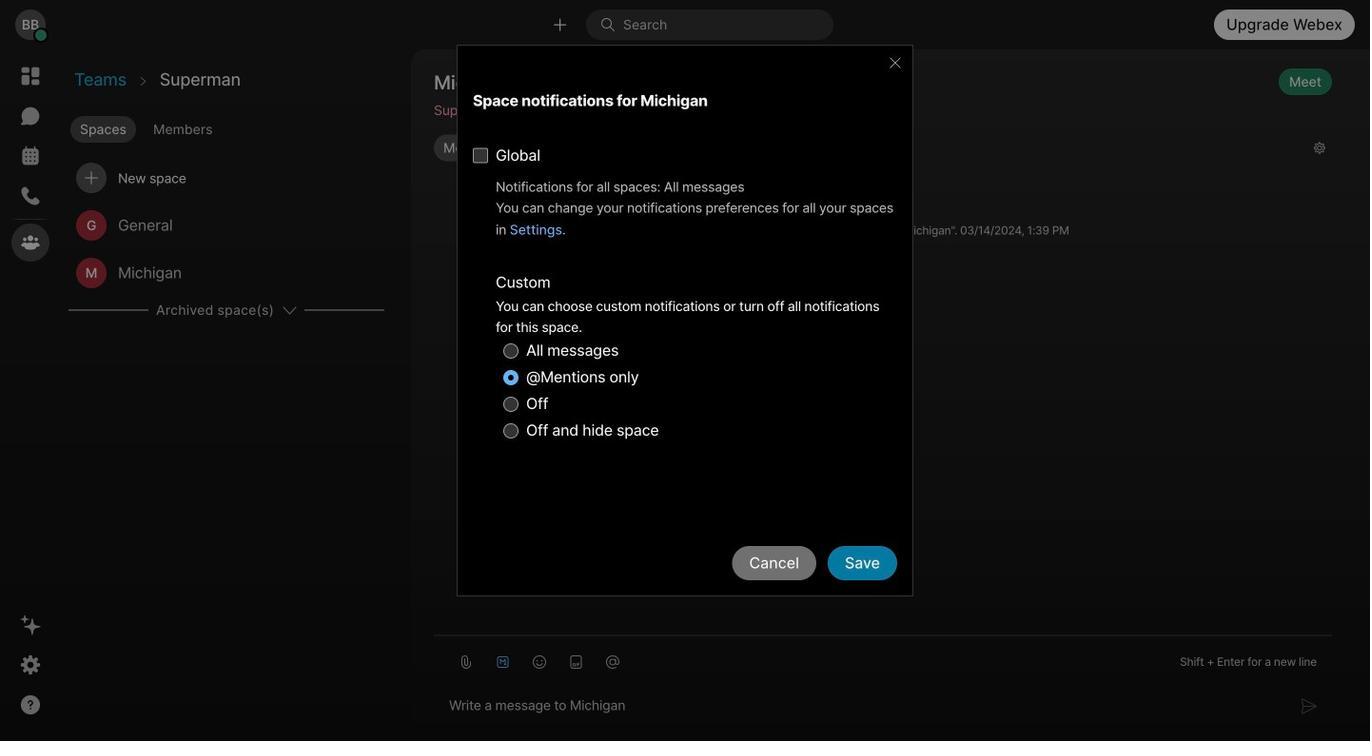 Task type: locate. For each thing, give the bounding box(es) containing it.
dialog
[[457, 45, 913, 696]]

general list item
[[69, 202, 384, 249]]

option group
[[496, 270, 897, 444]]

tab list
[[67, 108, 409, 145]]

navigation
[[0, 49, 61, 741]]

list item
[[69, 154, 384, 202]]

group
[[434, 135, 1299, 161]]

webex tab list
[[11, 57, 49, 262]]



Task type: vqa. For each thing, say whether or not it's contained in the screenshot.
Write a message to Test Space element
no



Task type: describe. For each thing, give the bounding box(es) containing it.
message composer toolbar element
[[434, 636, 1332, 680]]

arrow down_16 image
[[282, 303, 297, 318]]

Off and hide space radio
[[503, 423, 519, 438]]

Off radio
[[503, 397, 519, 412]]

@Mentions only radio
[[503, 370, 519, 385]]

All messages radio
[[503, 343, 519, 359]]

michigan list item
[[69, 249, 384, 297]]



